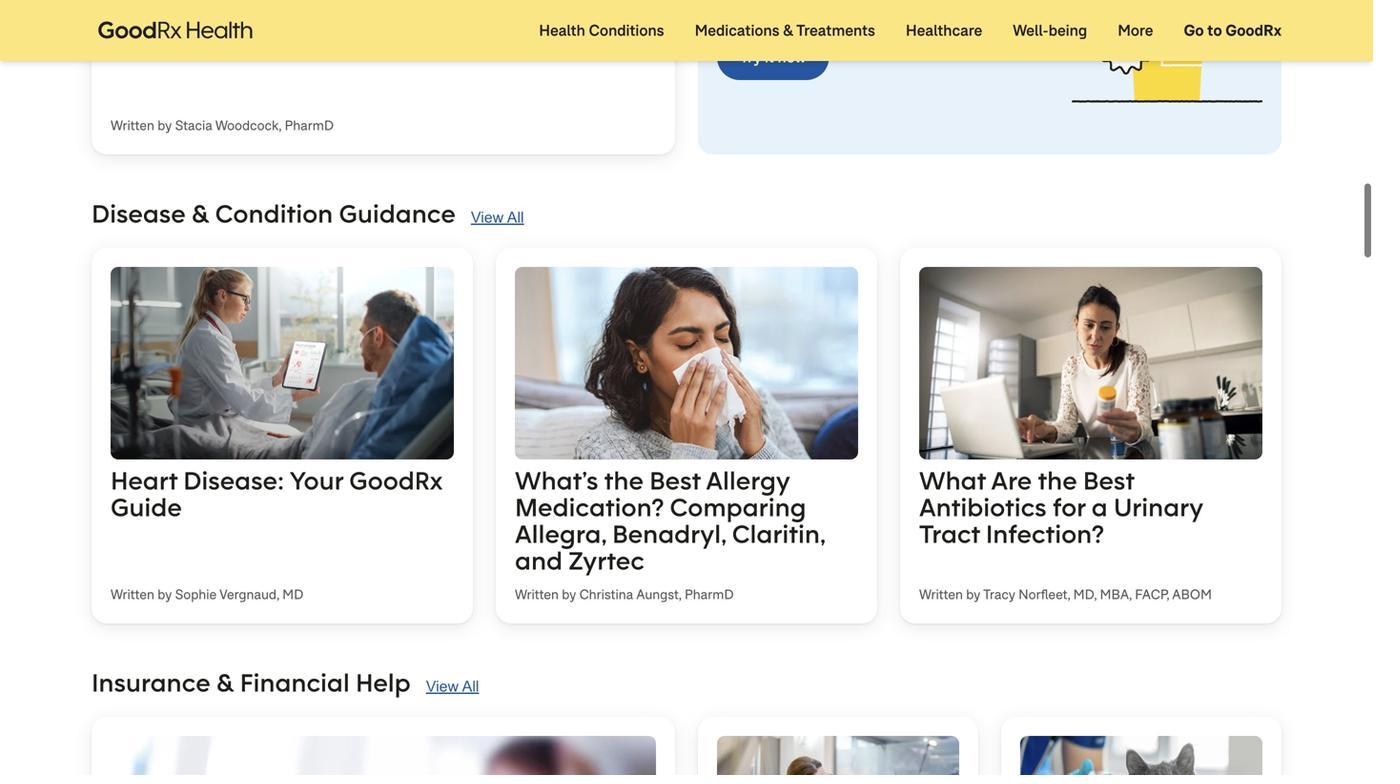 Task type: locate. For each thing, give the bounding box(es) containing it.
disease & condition guidance
[[92, 198, 456, 230]]

0 vertical spatial all
[[507, 209, 524, 226]]

disease:
[[183, 464, 284, 497]]

0 horizontal spatial all
[[462, 678, 479, 695]]

0 vertical spatial view
[[471, 209, 504, 226]]

view
[[471, 209, 504, 226], [426, 678, 459, 695]]

sophie
[[175, 586, 217, 603]]

all for help
[[462, 678, 479, 695]]

2 horizontal spatial &
[[783, 21, 793, 41]]

medications & treatments button
[[680, 0, 891, 61]]

0 horizontal spatial view
[[426, 678, 459, 695]]

a woman is holding a prescription bottle while researching online image
[[919, 267, 1263, 459]]

0 horizontal spatial &
[[192, 198, 209, 230]]

heart disease: your goodrx guide
[[111, 464, 443, 523]]

mba,
[[1100, 586, 1132, 603]]

written for written by sophie vergnaud, md
[[111, 586, 154, 603]]

vergnaud,
[[219, 586, 279, 603]]

1 the from the left
[[604, 464, 644, 497]]

best inside 'what's the best allergy medication? comparing allegra, benadryl, claritin, and zyrtec written by christina aungst, pharmd'
[[650, 464, 701, 497]]

try
[[740, 47, 761, 67]]

the
[[604, 464, 644, 497], [1038, 464, 1077, 497]]

pharmd
[[285, 117, 334, 135], [685, 586, 734, 603]]

pharmd inside 'what's the best allergy medication? comparing allegra, benadryl, claritin, and zyrtec written by christina aungst, pharmd'
[[685, 586, 734, 603]]

1 vertical spatial &
[[192, 198, 209, 230]]

md,
[[1073, 586, 1097, 603]]

urinary
[[1114, 491, 1203, 523]]

gray kitty getting a shot at the vet. you can see the vet in scrubs in the background. image
[[1020, 736, 1263, 775]]

go to goodrx link
[[1169, 0, 1297, 61]]

0 vertical spatial pharmd
[[285, 117, 334, 135]]

the right are
[[1038, 464, 1077, 497]]

prescription bottles sit on a table with a man in the background.rx bottles laid out on a table with man in the background. image
[[111, 736, 656, 775]]

insurance
[[92, 666, 210, 699]]

md
[[282, 586, 304, 603]]

written down 'and' at bottom
[[515, 586, 559, 603]]

best up infection?
[[1083, 464, 1134, 497]]

by inside 'what's the best allergy medication? comparing allegra, benadryl, claritin, and zyrtec written by christina aungst, pharmd'
[[562, 586, 576, 603]]

view right guidance
[[471, 209, 504, 226]]

pharmd right 'woodcock,'
[[285, 117, 334, 135]]

the right 'what's'
[[604, 464, 644, 497]]

0 vertical spatial view all
[[471, 209, 524, 226]]

all
[[507, 209, 524, 226], [462, 678, 479, 695]]

& right disease on the top left of page
[[192, 198, 209, 230]]

woodcock,
[[215, 117, 281, 135]]

1 best from the left
[[650, 464, 701, 497]]

health conditions button
[[524, 0, 680, 61]]

written left tracy
[[919, 586, 963, 603]]

dialog
[[0, 0, 1373, 775]]

best up benadryl,
[[650, 464, 701, 497]]

guidance
[[339, 198, 456, 230]]

try it now link
[[717, 35, 829, 80]]

1 horizontal spatial &
[[216, 666, 234, 699]]

by
[[158, 117, 172, 135], [158, 586, 172, 603], [562, 586, 576, 603], [966, 586, 981, 603]]

1 horizontal spatial pharmd
[[685, 586, 734, 603]]

0 horizontal spatial best
[[650, 464, 701, 497]]

& left financial
[[216, 666, 234, 699]]

comparing
[[670, 491, 806, 523]]

more button
[[1103, 0, 1169, 61]]

0 horizontal spatial the
[[604, 464, 644, 497]]

your
[[289, 464, 343, 497]]

and
[[515, 544, 563, 577]]

written
[[111, 117, 154, 135], [111, 586, 154, 603], [515, 586, 559, 603], [919, 586, 963, 603]]

disease
[[92, 198, 186, 230]]

written for written by tracy norfleet, md, mba, facp, abom
[[919, 586, 963, 603]]

by for written by stacia woodcock, pharmd
[[158, 117, 172, 135]]

by left sophie
[[158, 586, 172, 603]]

1 vertical spatial pharmd
[[685, 586, 734, 603]]

written left sophie
[[111, 586, 154, 603]]

condition
[[215, 198, 333, 230]]

it
[[765, 47, 774, 67]]

best inside what are the best antibiotics for a urinary tract infection?
[[1083, 464, 1134, 497]]

heart
[[111, 464, 177, 497]]

1 vertical spatial view
[[426, 678, 459, 695]]

view all link
[[471, 206, 524, 229], [426, 675, 479, 698]]

go to goodrx
[[1184, 21, 1282, 41]]

for
[[1053, 491, 1086, 523]]

norfleet,
[[1019, 586, 1070, 603]]

by for written by tracy norfleet, md, mba, facp, abom
[[966, 586, 981, 603]]

conditions
[[589, 21, 664, 41]]

best
[[650, 464, 701, 497], [1083, 464, 1134, 497]]

& inside dropdown button
[[783, 21, 793, 41]]

healthcare button
[[891, 0, 998, 61]]

now
[[778, 47, 806, 67]]

by left christina
[[562, 586, 576, 603]]

well-being button
[[998, 0, 1103, 61]]

view all
[[471, 209, 524, 226], [426, 678, 479, 695]]

goodrx right your
[[349, 464, 443, 497]]

1 horizontal spatial goodrx
[[1226, 21, 1282, 41]]

2 best from the left
[[1083, 464, 1134, 497]]

&
[[783, 21, 793, 41], [192, 198, 209, 230], [216, 666, 234, 699]]

0 vertical spatial view all link
[[471, 206, 524, 229]]

1 vertical spatial view all link
[[426, 675, 479, 698]]

1 horizontal spatial best
[[1083, 464, 1134, 497]]

& up now
[[783, 21, 793, 41]]

more
[[1118, 21, 1153, 41]]

1 vertical spatial goodrx
[[349, 464, 443, 497]]

1 vertical spatial view all
[[426, 678, 479, 695]]

close-up of a young woman with short hair blowing her nose while at home on the couch. image
[[515, 267, 858, 459]]

health: heart attack: gettyimages 1321691617 image
[[111, 267, 454, 459]]

healthcare
[[906, 21, 982, 41]]

what's the best allergy medication? comparing allegra, benadryl, claritin, and zyrtec written by christina aungst, pharmd
[[515, 464, 825, 603]]

0 vertical spatial &
[[783, 21, 793, 41]]

goodrx right to
[[1226, 21, 1282, 41]]

1 vertical spatial all
[[462, 678, 479, 695]]

by left tracy
[[966, 586, 981, 603]]

written by stacia woodcock, pharmd
[[111, 117, 334, 135]]

2 vertical spatial &
[[216, 666, 234, 699]]

pharmd right aungst,
[[685, 586, 734, 603]]

go
[[1184, 21, 1204, 41]]

1 horizontal spatial all
[[507, 209, 524, 226]]

view for disease & condition guidance
[[471, 209, 504, 226]]

2 the from the left
[[1038, 464, 1077, 497]]

0 vertical spatial goodrx
[[1226, 21, 1282, 41]]

1 horizontal spatial the
[[1038, 464, 1077, 497]]

1 horizontal spatial view
[[471, 209, 504, 226]]

0 horizontal spatial goodrx
[[349, 464, 443, 497]]

the inside what are the best antibiotics for a urinary tract infection?
[[1038, 464, 1077, 497]]

written left stacia
[[111, 117, 154, 135]]

by left stacia
[[158, 117, 172, 135]]

help
[[356, 666, 411, 699]]

insurance & financial help
[[92, 666, 411, 699]]

view right help
[[426, 678, 459, 695]]

goodrx
[[1226, 21, 1282, 41], [349, 464, 443, 497]]

antibiotics
[[919, 491, 1047, 523]]

tracy
[[983, 586, 1015, 603]]



Task type: describe. For each thing, give the bounding box(es) containing it.
what
[[919, 464, 986, 497]]

financial
[[240, 666, 350, 699]]

by for written by sophie vergnaud, md
[[158, 586, 172, 603]]

benadryl,
[[612, 518, 726, 550]]

dentist examining a patient's mouth. image
[[717, 736, 959, 775]]

medications & treatments
[[695, 21, 875, 41]]

aungst,
[[636, 586, 682, 603]]

written by sophie vergnaud, md
[[111, 586, 304, 603]]

0 horizontal spatial pharmd
[[285, 117, 334, 135]]

view all for guidance
[[471, 209, 524, 226]]

allergy
[[706, 464, 790, 497]]

goodrx health image
[[88, 10, 263, 51]]

try it now
[[740, 47, 806, 67]]

health
[[539, 21, 585, 41]]

well-being
[[1013, 21, 1087, 41]]

view for insurance & financial help
[[426, 678, 459, 695]]

view all link for disease & condition guidance
[[471, 206, 524, 229]]

being
[[1049, 21, 1087, 41]]

written inside 'what's the best allergy medication? comparing allegra, benadryl, claritin, and zyrtec written by christina aungst, pharmd'
[[515, 586, 559, 603]]

tract
[[919, 518, 980, 550]]

guide
[[111, 491, 182, 523]]

what's
[[515, 464, 598, 497]]

view all for help
[[426, 678, 479, 695]]

are
[[991, 464, 1032, 497]]

abom
[[1172, 586, 1212, 603]]

goodrx inside heart disease: your goodrx guide
[[349, 464, 443, 497]]

& for condition
[[192, 198, 209, 230]]

infection?
[[986, 518, 1104, 550]]

& for financial
[[216, 666, 234, 699]]

a
[[1092, 491, 1108, 523]]

view all link for insurance & financial help
[[426, 675, 479, 698]]

health conditions
[[539, 21, 664, 41]]

the inside 'what's the best allergy medication? comparing allegra, benadryl, claritin, and zyrtec written by christina aungst, pharmd'
[[604, 464, 644, 497]]

written for written by stacia woodcock, pharmd
[[111, 117, 154, 135]]

stacia
[[175, 117, 213, 135]]

what are the best antibiotics for a urinary tract infection?
[[919, 464, 1203, 550]]

written by stacia woodcock, pharmd link
[[92, 0, 675, 155]]

well-
[[1013, 21, 1049, 41]]

medications
[[695, 21, 780, 41]]

claritin,
[[732, 518, 825, 550]]

all for guidance
[[507, 209, 524, 226]]

christina
[[579, 586, 633, 603]]

facp,
[[1135, 586, 1169, 603]]

zyrtec
[[569, 544, 644, 577]]

treatments
[[796, 21, 875, 41]]

to
[[1207, 21, 1222, 41]]

& for treatments
[[783, 21, 793, 41]]

written by tracy norfleet, md, mba, facp, abom
[[919, 586, 1212, 603]]

medication?
[[515, 491, 664, 523]]

allegra,
[[515, 518, 606, 550]]



Task type: vqa. For each thing, say whether or not it's contained in the screenshot.


